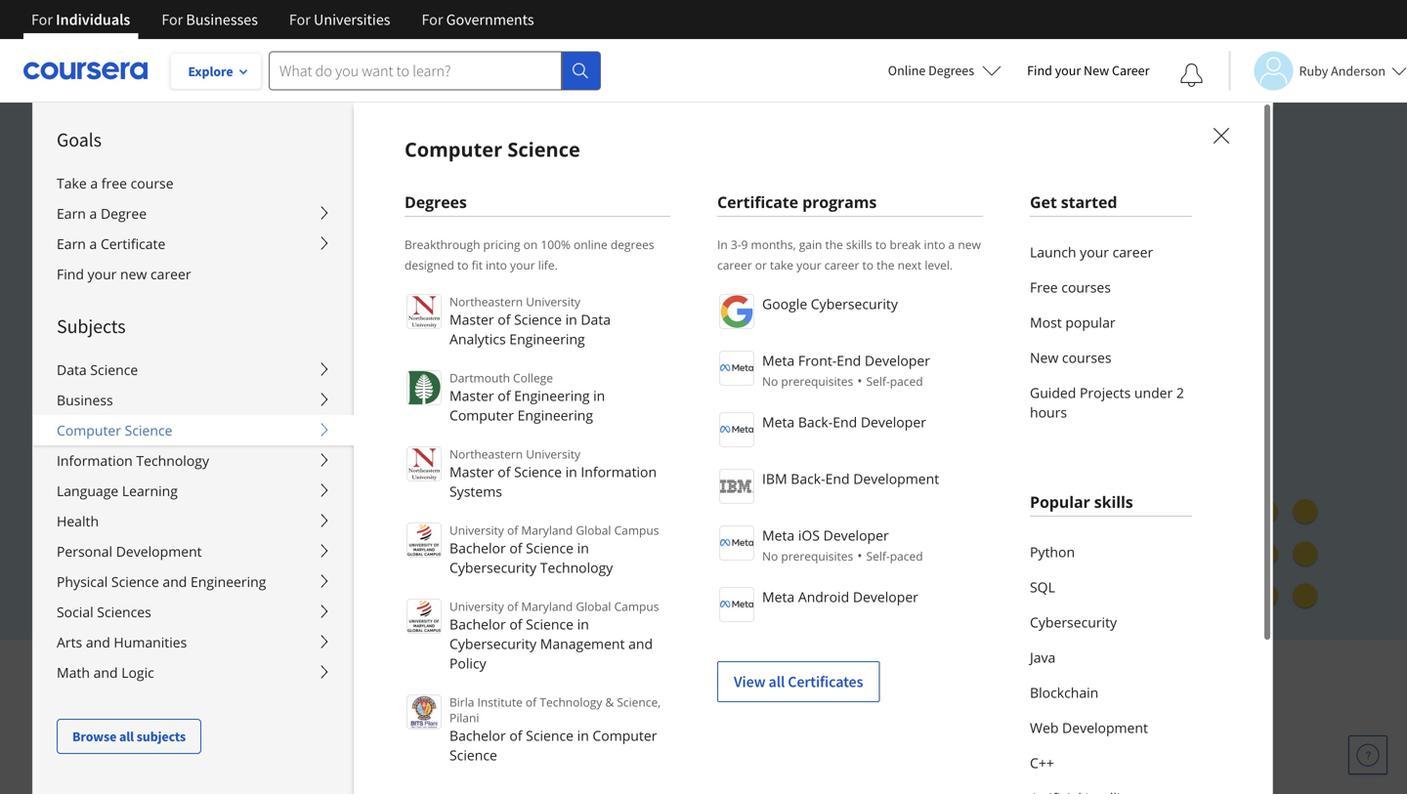 Task type: locate. For each thing, give the bounding box(es) containing it.
0 vertical spatial paced
[[890, 373, 923, 390]]

programs
[[803, 192, 877, 213]]

0 horizontal spatial into
[[486, 257, 507, 273]]

1 global from the top
[[576, 522, 611, 539]]

university down systems
[[450, 522, 504, 539]]

in inside dartmouth college master of engineering in computer engineering
[[593, 387, 605, 405]]

learn from 275+ leading universities and companies with coursera plus
[[313, 655, 1095, 687]]

free left trial
[[246, 483, 276, 503]]

and inside popup button
[[163, 573, 187, 591]]

university of maryland global campus logo image
[[407, 523, 442, 558], [407, 599, 442, 634]]

0 vertical spatial no
[[762, 373, 778, 390]]

1 horizontal spatial certificate
[[717, 192, 799, 213]]

computer
[[405, 136, 503, 163], [450, 406, 514, 425], [57, 421, 121, 440], [593, 727, 657, 745]]

0 vertical spatial campus
[[614, 522, 659, 539]]

0 vertical spatial free
[[1030, 278, 1058, 297]]

or left $399
[[137, 529, 152, 548]]

computer science group
[[32, 102, 1408, 795]]

0 vertical spatial earn
[[57, 204, 86, 223]]

1 campus from the top
[[614, 522, 659, 539]]

northeastern for systems
[[450, 446, 523, 462]]

the left next
[[877, 257, 895, 273]]

your down gain
[[797, 257, 822, 273]]

1 no from the top
[[762, 373, 778, 390]]

list
[[1030, 235, 1193, 430], [405, 292, 671, 795], [1030, 535, 1193, 795]]

prerequisites down front-
[[781, 373, 854, 390]]

cybersecurity up policy
[[450, 635, 537, 653]]

northeastern university  logo image
[[407, 294, 442, 329], [407, 447, 442, 482]]

data inside northeastern university master of science in data analytics engineering
[[581, 310, 611, 329]]

master for master of engineering in computer engineering
[[450, 387, 494, 405]]

0 vertical spatial northeastern
[[450, 294, 523, 310]]

1 vertical spatial certificate
[[101, 235, 166, 253]]

explore
[[188, 63, 233, 80]]

all inside 'link'
[[769, 672, 785, 692]]

0 vertical spatial prerequisites
[[781, 373, 854, 390]]

university down dartmouth college master of engineering in computer engineering
[[526, 446, 581, 462]]

0 horizontal spatial information
[[57, 452, 133, 470]]

computer inside dartmouth college master of engineering in computer engineering
[[450, 406, 514, 425]]

1 prerequisites from the top
[[781, 373, 854, 390]]

1 vertical spatial northeastern university  logo image
[[407, 447, 442, 482]]

university up policy
[[450, 599, 504, 615]]

business
[[57, 391, 113, 410]]

view all certificates link
[[717, 662, 880, 703]]

1 vertical spatial paced
[[890, 548, 923, 564]]

0 vertical spatial or
[[755, 257, 767, 273]]

partnername logo image inside meta back-end developer link
[[719, 412, 755, 448]]

with left the coursera
[[890, 655, 937, 687]]

for governments
[[422, 10, 534, 29]]

3 master from the top
[[450, 463, 494, 481]]

0 vertical spatial •
[[857, 371, 863, 390]]

1 horizontal spatial the
[[877, 257, 895, 273]]

1 vertical spatial on
[[685, 274, 711, 304]]

1 vertical spatial university of maryland global campus logo image
[[407, 599, 442, 634]]

in inside birla institute of technology & science, pilani bachelor of science in computer science
[[577, 727, 589, 745]]

northeastern university  logo image down designed
[[407, 294, 442, 329]]

money-
[[309, 529, 360, 548]]

1 horizontal spatial find
[[1027, 62, 1053, 79]]

2 university of maryland global campus logo image from the top
[[407, 599, 442, 634]]

information inside information technology dropdown button
[[57, 452, 133, 470]]

development inside web development link
[[1063, 719, 1148, 737]]

2 campus from the top
[[614, 599, 659, 615]]

development up "physical science and engineering"
[[116, 542, 202, 561]]

1 vertical spatial self-
[[867, 548, 890, 564]]

0 vertical spatial all
[[769, 672, 785, 692]]

back-
[[798, 413, 833, 432], [791, 470, 826, 488]]

1 vertical spatial with
[[890, 655, 937, 687]]

in down 'northeastern university master of science in information systems'
[[577, 539, 589, 558]]

job-
[[272, 309, 311, 338]]

a inside dropdown button
[[89, 204, 97, 223]]

browse
[[72, 728, 117, 746]]

global for technology
[[576, 522, 611, 539]]

maryland inside university of maryland global campus bachelor of science in cybersecurity technology
[[521, 522, 573, 539]]

a inside dropdown button
[[89, 235, 97, 253]]

arts and humanities
[[57, 633, 187, 652]]

career down 3-
[[717, 257, 752, 273]]

0 horizontal spatial free
[[246, 483, 276, 503]]

4 meta from the top
[[762, 588, 795, 607]]

meta
[[762, 351, 795, 370], [762, 413, 795, 432], [762, 526, 795, 545], [762, 588, 795, 607]]

university inside the university of maryland global campus bachelor of science in cybersecurity management and policy
[[450, 599, 504, 615]]

a up level.
[[949, 237, 955, 253]]

career down earn a certificate dropdown button
[[151, 265, 191, 283]]

for for individuals
[[31, 10, 53, 29]]

show notifications image
[[1180, 64, 1204, 87]]

campus for bachelor of science in cybersecurity management and policy
[[614, 599, 659, 615]]

list containing launch your career
[[1030, 235, 1193, 430]]

science down courses,
[[514, 310, 562, 329]]

earn inside dropdown button
[[57, 235, 86, 253]]

day down $59 /month, cancel anytime
[[218, 483, 243, 503]]

all for subjects
[[119, 728, 134, 746]]

0 vertical spatial university of maryland global campus logo image
[[407, 523, 442, 558]]

meta back-end developer link
[[717, 411, 983, 448]]

in up management
[[577, 615, 589, 634]]

free inside "link"
[[1030, 278, 1058, 297]]

find left career
[[1027, 62, 1053, 79]]

2 self- from the top
[[867, 548, 890, 564]]

new down 'earn a certificate'
[[120, 265, 147, 283]]

degrees right online
[[929, 62, 975, 79]]

in down leading
[[577, 727, 589, 745]]

blockchain
[[1030, 684, 1099, 702]]

course
[[131, 174, 174, 193]]

skills left the break
[[846, 237, 873, 253]]

popular skills
[[1030, 492, 1134, 513]]

university of maryland global campus logo image for bachelor of science in cybersecurity technology
[[407, 523, 442, 558]]

bachelor inside the university of maryland global campus bachelor of science in cybersecurity management and policy
[[450, 615, 506, 634]]

list containing python
[[1030, 535, 1193, 795]]

ready
[[311, 309, 368, 338]]

2 paced from the top
[[890, 548, 923, 564]]

northeastern university master of science in information systems
[[450, 446, 657, 501]]

end down google cybersecurity link
[[837, 351, 861, 370]]

new inside in 3-9 months, gain the skills to break into a new career or take your career to the next level.
[[958, 237, 981, 253]]

6 partnername logo image from the top
[[719, 587, 755, 623]]

bachelor inside university of maryland global campus bachelor of science in cybersecurity technology
[[450, 539, 506, 558]]

3 partnername logo image from the top
[[719, 412, 755, 448]]

maryland up management
[[521, 599, 573, 615]]

1 vertical spatial •
[[857, 546, 863, 565]]

1 vertical spatial find
[[57, 265, 84, 283]]

unlimited
[[137, 274, 235, 304]]

end down meta front-end developer no prerequisites • self-paced
[[833, 413, 857, 432]]

2 maryland from the top
[[521, 599, 573, 615]]

1 vertical spatial or
[[137, 529, 152, 548]]

birla institute of technology & science, pilani bachelor of science in computer science
[[450, 694, 661, 765]]

0 vertical spatial with
[[226, 529, 257, 548]]

1 vertical spatial campus
[[614, 599, 659, 615]]

the right gain
[[825, 237, 843, 253]]

2 vertical spatial end
[[826, 470, 850, 488]]

of inside 'northeastern university master of science in information systems'
[[498, 463, 511, 481]]

find your new career link
[[1018, 59, 1160, 83]]

new courses link
[[1030, 340, 1193, 375]]

university inside northeastern university master of science in data analytics engineering
[[526, 294, 581, 310]]

coursera plus image
[[137, 184, 435, 213]]

all right browse
[[119, 728, 134, 746]]

or $399 /year with 14-day money-back guarantee
[[137, 529, 466, 548]]

free inside button
[[246, 483, 276, 503]]

2 vertical spatial master
[[450, 463, 494, 481]]

cybersecurity up java
[[1030, 613, 1117, 632]]

1 vertical spatial data
[[57, 361, 87, 379]]

0 vertical spatial maryland
[[521, 522, 573, 539]]

end down meta back-end developer link
[[826, 470, 850, 488]]

google cybersecurity
[[762, 295, 898, 313]]

to left next
[[863, 257, 874, 273]]

all for certificates
[[769, 672, 785, 692]]

1 horizontal spatial all
[[769, 672, 785, 692]]

for for businesses
[[162, 10, 183, 29]]

master for master of science in information systems
[[450, 463, 494, 481]]

1 horizontal spatial free
[[1030, 278, 1058, 297]]

1 • from the top
[[857, 371, 863, 390]]

0 horizontal spatial or
[[137, 529, 152, 548]]

university inside university of maryland global campus bachelor of science in cybersecurity technology
[[450, 522, 504, 539]]

1 vertical spatial into
[[486, 257, 507, 273]]

for for governments
[[422, 10, 443, 29]]

in inside 'northeastern university master of science in information systems'
[[566, 463, 577, 481]]

1 vertical spatial skills
[[1095, 492, 1134, 513]]

data up business
[[57, 361, 87, 379]]

explore menu element
[[33, 103, 354, 755]]

maryland for management
[[521, 599, 573, 615]]

bachelor up policy
[[450, 615, 506, 634]]

certificate up the 9
[[717, 192, 799, 213]]

1 meta from the top
[[762, 351, 795, 370]]

2 vertical spatial development
[[1063, 719, 1148, 737]]

2 master from the top
[[450, 387, 494, 405]]

1 vertical spatial end
[[833, 413, 857, 432]]

for left businesses
[[162, 10, 183, 29]]

guarantee
[[396, 529, 466, 548]]

developer right ios
[[824, 526, 889, 545]]

0 horizontal spatial all
[[119, 728, 134, 746]]

0 vertical spatial day
[[218, 483, 243, 503]]

science up business
[[90, 361, 138, 379]]

a
[[90, 174, 98, 193], [89, 204, 97, 223], [89, 235, 97, 253], [949, 237, 955, 253]]

1 horizontal spatial on
[[685, 274, 711, 304]]

0 vertical spatial certificate
[[717, 192, 799, 213]]

your left career
[[1055, 62, 1081, 79]]

in down courses,
[[566, 310, 577, 329]]

end inside meta front-end developer no prerequisites • self-paced
[[837, 351, 861, 370]]

0 vertical spatial the
[[825, 237, 843, 253]]

into for degrees
[[486, 257, 507, 273]]

language learning
[[57, 482, 178, 500]]

campus inside the university of maryland global campus bachelor of science in cybersecurity management and policy
[[614, 599, 659, 615]]

4 for from the left
[[422, 10, 443, 29]]

partnername logo image inside ibm back-end development link
[[719, 469, 755, 504]]

computer down dartmouth at the top left of the page
[[450, 406, 514, 425]]

2 meta from the top
[[762, 413, 795, 432]]

your down 'earn a certificate'
[[88, 265, 117, 283]]

northeastern
[[450, 294, 523, 310], [450, 446, 523, 462]]

paced inside "meta ios developer no prerequisites • self-paced"
[[890, 548, 923, 564]]

computer science up information technology
[[57, 421, 173, 440]]

courses inside new courses link
[[1062, 348, 1112, 367]]

development for personal development
[[116, 542, 202, 561]]

most popular
[[1030, 313, 1116, 332]]

meta left front-
[[762, 351, 795, 370]]

1 self- from the top
[[867, 373, 890, 390]]

online degrees
[[888, 62, 975, 79]]

institute
[[478, 694, 523, 711]]

earn a degree button
[[33, 198, 354, 229]]

partnername logo image for meta android developer
[[719, 587, 755, 623]]

and up social sciences popup button
[[163, 573, 187, 591]]

google cybersecurity link
[[717, 292, 983, 329]]

for up 'what do you want to learn?' 'text field'
[[422, 10, 443, 29]]

earn inside dropdown button
[[57, 204, 86, 223]]

meta for meta front-end developer no prerequisites • self-paced
[[762, 351, 795, 370]]

developer
[[865, 351, 931, 370], [861, 413, 927, 432], [824, 526, 889, 545], [853, 588, 919, 607]]

partnername logo image
[[719, 294, 755, 329], [719, 351, 755, 386], [719, 412, 755, 448], [719, 469, 755, 504], [719, 526, 755, 561], [719, 587, 755, 623]]

find for find your new career
[[57, 265, 84, 283]]

2 global from the top
[[576, 599, 611, 615]]

and inside the university of maryland global campus bachelor of science in cybersecurity management and policy
[[629, 635, 653, 653]]

ruby anderson
[[1300, 62, 1386, 80]]

social sciences button
[[33, 597, 354, 628]]

earn down the take
[[57, 204, 86, 223]]

data inside dropdown button
[[57, 361, 87, 379]]

2 horizontal spatial development
[[1063, 719, 1148, 737]]

health button
[[33, 506, 354, 537]]

0 horizontal spatial computer science
[[57, 421, 173, 440]]

science down 'northeastern university master of science in information systems'
[[526, 539, 574, 558]]

2 vertical spatial bachelor
[[450, 727, 506, 745]]

1 horizontal spatial into
[[924, 237, 946, 253]]

1 vertical spatial earn
[[57, 235, 86, 253]]

2 vertical spatial technology
[[540, 694, 602, 711]]

1 vertical spatial day
[[280, 529, 305, 548]]

most
[[1030, 313, 1062, 332]]

birla
[[450, 694, 474, 711]]

prerequisites down ios
[[781, 548, 854, 564]]

meta inside meta front-end developer no prerequisites • self-paced
[[762, 351, 795, 370]]

1 vertical spatial master
[[450, 387, 494, 405]]

0 vertical spatial back-
[[798, 413, 833, 432]]

0 vertical spatial into
[[924, 237, 946, 253]]

take a free course
[[57, 174, 174, 193]]

0 horizontal spatial day
[[218, 483, 243, 503]]

1 vertical spatial development
[[116, 542, 202, 561]]

self-
[[867, 373, 890, 390], [867, 548, 890, 564]]

1 university of maryland global campus logo image from the top
[[407, 523, 442, 558]]

social sciences
[[57, 603, 151, 622]]

science down pilani
[[450, 746, 497, 765]]

to up ready
[[311, 274, 332, 304]]

skills inside in 3-9 months, gain the skills to break into a new career or take your career to the next level.
[[846, 237, 873, 253]]

back
[[360, 529, 392, 548]]

• up meta back-end developer
[[857, 371, 863, 390]]

new inside computer science menu item
[[1030, 348, 1059, 367]]

1 horizontal spatial data
[[581, 310, 611, 329]]

0 horizontal spatial skills
[[846, 237, 873, 253]]

master up analytics
[[450, 310, 494, 329]]

degrees
[[929, 62, 975, 79], [405, 192, 467, 213]]

a for certificate
[[89, 235, 97, 253]]

degrees
[[611, 237, 655, 253]]

in inside unlimited access to 7,000+ world-class courses, hands-on projects, and job-ready certificate programs—all included in your subscription
[[717, 309, 735, 338]]

launch
[[1030, 243, 1077, 261]]

certificate inside computer science menu item
[[717, 192, 799, 213]]

1 vertical spatial northeastern
[[450, 446, 523, 462]]

a down earn a degree
[[89, 235, 97, 253]]

close image
[[1208, 122, 1234, 148], [1208, 122, 1234, 148], [1208, 122, 1234, 148], [1209, 123, 1235, 149]]

new down 'most'
[[1030, 348, 1059, 367]]

university of maryland global campus bachelor of science in cybersecurity management and policy
[[450, 599, 659, 673]]

0 vertical spatial courses
[[1062, 278, 1111, 297]]

for left 'universities'
[[289, 10, 311, 29]]

0 horizontal spatial with
[[226, 529, 257, 548]]

meta for meta ios developer no prerequisites • self-paced
[[762, 526, 795, 545]]

university inside 'northeastern university master of science in information systems'
[[526, 446, 581, 462]]

bachelor down pilani
[[450, 727, 506, 745]]

0 vertical spatial on
[[524, 237, 538, 253]]

for
[[31, 10, 53, 29], [162, 10, 183, 29], [289, 10, 311, 29], [422, 10, 443, 29]]

paced up meta android developer link
[[890, 548, 923, 564]]

developer inside meta front-end developer no prerequisites • self-paced
[[865, 351, 931, 370]]

into inside in 3-9 months, gain the skills to break into a new career or take your career to the next level.
[[924, 237, 946, 253]]

2 bachelor from the top
[[450, 615, 506, 634]]

guided projects under 2 hours link
[[1030, 375, 1193, 430]]

computer science up pricing
[[405, 136, 580, 163]]

self- up meta back-end developer
[[867, 373, 890, 390]]

computer science menu item
[[353, 102, 1408, 795]]

class
[[474, 274, 522, 304]]

1 vertical spatial bachelor
[[450, 615, 506, 634]]

your left life.
[[510, 257, 535, 273]]

master inside northeastern university master of science in data analytics engineering
[[450, 310, 494, 329]]

popular
[[1030, 492, 1091, 513]]

0 vertical spatial skills
[[846, 237, 873, 253]]

master inside dartmouth college master of engineering in computer engineering
[[450, 387, 494, 405]]

arts and humanities button
[[33, 628, 354, 658]]

on inside unlimited access to 7,000+ world-class courses, hands-on projects, and job-ready certificate programs—all included in your subscription
[[685, 274, 711, 304]]

1 vertical spatial new
[[120, 265, 147, 283]]

take a free course link
[[33, 168, 354, 198]]

development up c++ link
[[1063, 719, 1148, 737]]

development for web development
[[1063, 719, 1148, 737]]

0 horizontal spatial data
[[57, 361, 87, 379]]

0 vertical spatial new
[[958, 237, 981, 253]]

2 courses from the top
[[1062, 348, 1112, 367]]

technology up google image
[[540, 694, 602, 711]]

started
[[1061, 192, 1118, 213]]

and right arts
[[86, 633, 110, 652]]

science up management
[[526, 615, 574, 634]]

engineering inside northeastern university master of science in data analytics engineering
[[510, 330, 585, 348]]

northeastern for analytics
[[450, 294, 523, 310]]

1 paced from the top
[[890, 373, 923, 390]]

in inside the university of maryland global campus bachelor of science in cybersecurity management and policy
[[577, 615, 589, 634]]

science up information technology
[[125, 421, 173, 440]]

free
[[1030, 278, 1058, 297], [246, 483, 276, 503]]

maryland down 'northeastern university master of science in information systems'
[[521, 522, 573, 539]]

your inside explore menu element
[[88, 265, 117, 283]]

1 partnername logo image from the top
[[719, 294, 755, 329]]

• up meta android developer
[[857, 546, 863, 565]]

1 horizontal spatial skills
[[1095, 492, 1134, 513]]

$59 /month, cancel anytime
[[137, 438, 323, 457]]

computer down science,
[[593, 727, 657, 745]]

0 horizontal spatial development
[[116, 542, 202, 561]]

0 vertical spatial development
[[854, 470, 939, 488]]

0 horizontal spatial the
[[825, 237, 843, 253]]

3 bachelor from the top
[[450, 727, 506, 745]]

find
[[1027, 62, 1053, 79], [57, 265, 84, 283]]

degrees inside dropdown button
[[929, 62, 975, 79]]

1 vertical spatial no
[[762, 548, 778, 564]]

1 vertical spatial back-
[[791, 470, 826, 488]]

partnername logo image for meta back-end developer
[[719, 412, 755, 448]]

anderson
[[1331, 62, 1386, 80]]

0 vertical spatial computer science
[[405, 136, 580, 163]]

northeastern university master of science in data analytics engineering
[[450, 294, 611, 348]]

global up management
[[576, 599, 611, 615]]

all
[[769, 672, 785, 692], [119, 728, 134, 746]]

and up subscription at the left top of the page
[[228, 309, 267, 338]]

subscription
[[188, 343, 312, 373]]

engineering
[[510, 330, 585, 348], [514, 387, 590, 405], [518, 406, 593, 425], [191, 573, 266, 591]]

meta up ibm
[[762, 413, 795, 432]]

northeastern inside northeastern university master of science in data analytics engineering
[[450, 294, 523, 310]]

science down dartmouth college master of engineering in computer engineering
[[514, 463, 562, 481]]

certificate programs
[[717, 192, 877, 213]]

plus
[[1049, 655, 1095, 687]]

in up university of maryland global campus bachelor of science in cybersecurity technology
[[566, 463, 577, 481]]

1 vertical spatial computer science
[[57, 421, 173, 440]]

1 maryland from the top
[[521, 522, 573, 539]]

pilani
[[450, 710, 479, 726]]

courses for free courses
[[1062, 278, 1111, 297]]

find inside find your new career link
[[57, 265, 84, 283]]

0 horizontal spatial certificate
[[101, 235, 166, 253]]

0 horizontal spatial new
[[1030, 348, 1059, 367]]

global inside university of maryland global campus bachelor of science in cybersecurity technology
[[576, 522, 611, 539]]

1 horizontal spatial or
[[755, 257, 767, 273]]

meta inside "meta ios developer no prerequisites • self-paced"
[[762, 526, 795, 545]]

data science
[[57, 361, 138, 379]]

of inside northeastern university master of science in data analytics engineering
[[498, 310, 511, 329]]

information
[[57, 452, 133, 470], [581, 463, 657, 481]]

or left take
[[755, 257, 767, 273]]

2 no from the top
[[762, 548, 778, 564]]

back- for ibm
[[791, 470, 826, 488]]

2 northeastern from the top
[[450, 446, 523, 462]]

campus inside university of maryland global campus bachelor of science in cybersecurity technology
[[614, 522, 659, 539]]

partnername logo image inside google cybersecurity link
[[719, 294, 755, 329]]

cybersecurity down guarantee
[[450, 559, 537, 577]]

the
[[825, 237, 843, 253], [877, 257, 895, 273]]

1 courses from the top
[[1062, 278, 1111, 297]]

0 vertical spatial self-
[[867, 373, 890, 390]]

get
[[1030, 192, 1057, 213]]

1 vertical spatial free
[[246, 483, 276, 503]]

1 vertical spatial new
[[1030, 348, 1059, 367]]

northeastern university  logo image for master of science in data analytics engineering
[[407, 294, 442, 329]]

1 horizontal spatial degrees
[[929, 62, 975, 79]]

data down courses,
[[581, 310, 611, 329]]

logic
[[121, 664, 154, 682]]

career up free courses "link"
[[1113, 243, 1154, 261]]

What do you want to learn? text field
[[269, 51, 562, 90]]

1 earn from the top
[[57, 204, 86, 223]]

0 vertical spatial bachelor
[[450, 539, 506, 558]]

list containing master of science in data analytics engineering
[[405, 292, 671, 795]]

0 vertical spatial degrees
[[929, 62, 975, 79]]

certificate inside earn a certificate dropdown button
[[101, 235, 166, 253]]

university down life.
[[526, 294, 581, 310]]

courses down the popular
[[1062, 348, 1112, 367]]

into for certificate programs
[[924, 237, 946, 253]]

projects,
[[137, 309, 223, 338]]

0 vertical spatial technology
[[136, 452, 209, 470]]

0 horizontal spatial find
[[57, 265, 84, 283]]

2 prerequisites from the top
[[781, 548, 854, 564]]

1 vertical spatial all
[[119, 728, 134, 746]]

0 vertical spatial end
[[837, 351, 861, 370]]

subjects
[[57, 314, 126, 339]]

2 • from the top
[[857, 546, 863, 565]]

no inside "meta ios developer no prerequisites • self-paced"
[[762, 548, 778, 564]]

7-
[[205, 483, 218, 503]]

3 for from the left
[[289, 10, 311, 29]]

science
[[508, 136, 580, 163], [514, 310, 562, 329], [90, 361, 138, 379], [125, 421, 173, 440], [514, 463, 562, 481], [526, 539, 574, 558], [111, 573, 159, 591], [526, 615, 574, 634], [526, 727, 574, 745], [450, 746, 497, 765]]

a for degree
[[89, 204, 97, 223]]

1 master from the top
[[450, 310, 494, 329]]

0 vertical spatial northeastern university  logo image
[[407, 294, 442, 329]]

1 northeastern university  logo image from the top
[[407, 294, 442, 329]]

4 partnername logo image from the top
[[719, 469, 755, 504]]

list for get started
[[1030, 235, 1193, 430]]

free courses link
[[1030, 270, 1193, 305]]

1 bachelor from the top
[[450, 539, 506, 558]]

0 horizontal spatial degrees
[[405, 192, 467, 213]]

cybersecurity down in 3-9 months, gain the skills to break into a new career or take your career to the next level.
[[811, 295, 898, 313]]

in right included
[[717, 309, 735, 338]]

master inside 'northeastern university master of science in information systems'
[[450, 463, 494, 481]]

courses inside free courses "link"
[[1062, 278, 1111, 297]]

2 for from the left
[[162, 10, 183, 29]]

end for meta back-end developer
[[833, 413, 857, 432]]

close image
[[1208, 122, 1234, 148]]

on up included
[[685, 274, 711, 304]]

business button
[[33, 385, 354, 415]]

prerequisites inside "meta ios developer no prerequisites • self-paced"
[[781, 548, 854, 564]]

meta for meta android developer
[[762, 588, 795, 607]]

arts
[[57, 633, 82, 652]]

list for popular skills
[[1030, 535, 1193, 795]]

0 horizontal spatial new
[[120, 265, 147, 283]]

2 northeastern university  logo image from the top
[[407, 447, 442, 482]]

0 vertical spatial master
[[450, 310, 494, 329]]

degrees up breakthrough
[[405, 192, 467, 213]]

development inside personal development popup button
[[116, 542, 202, 561]]

None search field
[[269, 51, 601, 90]]

and
[[228, 309, 267, 338], [163, 573, 187, 591], [86, 633, 110, 652], [629, 635, 653, 653], [717, 655, 759, 687], [93, 664, 118, 682]]

unlimited access to 7,000+ world-class courses, hands-on projects, and job-ready certificate programs—all included in your subscription
[[137, 274, 735, 373]]

global inside the university of maryland global campus bachelor of science in cybersecurity management and policy
[[576, 599, 611, 615]]

3 meta from the top
[[762, 526, 795, 545]]

in inside northeastern university master of science in data analytics engineering
[[566, 310, 577, 329]]

technology up start
[[136, 452, 209, 470]]

0 vertical spatial global
[[576, 522, 611, 539]]

self- up meta android developer link
[[867, 548, 890, 564]]

0 vertical spatial data
[[581, 310, 611, 329]]

technology up the university of maryland global campus bachelor of science in cybersecurity management and policy
[[540, 559, 613, 577]]

0 vertical spatial find
[[1027, 62, 1053, 79]]

in down programs—all
[[593, 387, 605, 405]]

2 earn from the top
[[57, 235, 86, 253]]

university of maryland global campus logo image up from
[[407, 599, 442, 634]]

computer inside dropdown button
[[57, 421, 121, 440]]

all inside button
[[119, 728, 134, 746]]

northeastern inside 'northeastern university master of science in information systems'
[[450, 446, 523, 462]]

northeastern down fit
[[450, 294, 523, 310]]

degrees inside computer science menu item
[[405, 192, 467, 213]]

0 horizontal spatial on
[[524, 237, 538, 253]]

master up systems
[[450, 463, 494, 481]]

1 for from the left
[[31, 10, 53, 29]]

free
[[101, 174, 127, 193]]

1 vertical spatial courses
[[1062, 348, 1112, 367]]

meta left ios
[[762, 526, 795, 545]]

partnername logo image inside meta android developer link
[[719, 587, 755, 623]]

find down 'earn a certificate'
[[57, 265, 84, 283]]

ios
[[798, 526, 820, 545]]

1 northeastern from the top
[[450, 294, 523, 310]]

and left logic
[[93, 664, 118, 682]]



Task type: describe. For each thing, give the bounding box(es) containing it.
start 7-day free trial button
[[137, 469, 341, 516]]

universities
[[586, 655, 711, 687]]

meta ios developer no prerequisites • self-paced
[[762, 526, 923, 565]]

banner navigation
[[16, 0, 550, 39]]

humanities
[[114, 633, 187, 652]]

ruby
[[1300, 62, 1329, 80]]

trial
[[279, 483, 310, 503]]

pricing
[[483, 237, 521, 253]]

100%
[[541, 237, 571, 253]]

gain
[[799, 237, 822, 253]]

individuals
[[56, 10, 130, 29]]

johns hopkins university image
[[1071, 716, 1257, 752]]

computer down 'what do you want to learn?' 'text field'
[[405, 136, 503, 163]]

python
[[1030, 543, 1075, 562]]

google image
[[520, 716, 626, 752]]

to inside unlimited access to 7,000+ world-class courses, hands-on projects, and job-ready certificate programs—all included in your subscription
[[311, 274, 332, 304]]

browse all subjects button
[[57, 719, 201, 755]]

in 3-9 months, gain the skills to break into a new career or take your career to the next level.
[[717, 237, 981, 273]]

northeastern university  logo image for master of science in information systems
[[407, 447, 442, 482]]

projects
[[1080, 384, 1131, 402]]

math and logic
[[57, 664, 154, 682]]

meta android developer
[[762, 588, 919, 607]]

end for ibm back-end development
[[826, 470, 850, 488]]

view
[[734, 672, 766, 692]]

coursera image
[[23, 55, 148, 86]]

for for universities
[[289, 10, 311, 29]]

partnername logo image for ibm back-end development
[[719, 469, 755, 504]]

college
[[513, 370, 553, 386]]

bachelor for bachelor of science in cybersecurity technology
[[450, 539, 506, 558]]

technology inside dropdown button
[[136, 452, 209, 470]]

new courses
[[1030, 348, 1112, 367]]

end for meta front-end developer no prerequisites • self-paced
[[837, 351, 861, 370]]

development inside ibm back-end development link
[[854, 470, 939, 488]]

governments
[[446, 10, 534, 29]]

a for free
[[90, 174, 98, 193]]

and inside unlimited access to 7,000+ world-class courses, hands-on projects, and job-ready certificate programs—all included in your subscription
[[228, 309, 267, 338]]

science inside northeastern university master of science in data analytics engineering
[[514, 310, 562, 329]]

bachelor inside birla institute of technology & science, pilani bachelor of science in computer science
[[450, 727, 506, 745]]

breakthrough
[[405, 237, 480, 253]]

5 partnername logo image from the top
[[719, 526, 755, 561]]

level.
[[925, 257, 953, 273]]

your inside in 3-9 months, gain the skills to break into a new career or take your career to the next level.
[[797, 257, 822, 273]]

computer science inside dropdown button
[[57, 421, 173, 440]]

engineering inside popup button
[[191, 573, 266, 591]]

back- for meta
[[798, 413, 833, 432]]

world-
[[410, 274, 474, 304]]

and left companies
[[717, 655, 759, 687]]

access
[[240, 274, 305, 304]]

career up 'google cybersecurity'
[[825, 257, 860, 273]]

science inside popup button
[[111, 573, 159, 591]]

science,
[[617, 694, 661, 711]]

hands-
[[616, 274, 685, 304]]

dartmouth college master of engineering in computer engineering
[[450, 370, 605, 425]]

meta for meta back-end developer
[[762, 413, 795, 432]]

7,000+
[[337, 274, 404, 304]]

university of illinois at urbana-champaign image
[[151, 718, 304, 749]]

or inside in 3-9 months, gain the skills to break into a new career or take your career to the next level.
[[755, 257, 767, 273]]

designed
[[405, 257, 454, 273]]

bachelor for bachelor of science in cybersecurity management and policy
[[450, 615, 506, 634]]

campus for bachelor of science in cybersecurity technology
[[614, 522, 659, 539]]

companies
[[765, 655, 884, 687]]

to inside "breakthrough pricing on 100% online degrees designed to fit into your life."
[[457, 257, 469, 273]]

physical science and engineering
[[57, 573, 266, 591]]

free courses
[[1030, 278, 1111, 297]]

duke university image
[[366, 716, 457, 747]]

maryland for technology
[[521, 522, 573, 539]]

dartmouth college logo image
[[407, 370, 442, 406]]

find for find your new career
[[1027, 62, 1053, 79]]

computer inside birla institute of technology & science, pilani bachelor of science in computer science
[[593, 727, 657, 745]]

day inside start 7-day free trial button
[[218, 483, 243, 503]]

months,
[[751, 237, 796, 253]]

break
[[890, 237, 921, 253]]

global for management
[[576, 599, 611, 615]]

view all certificates list
[[717, 292, 983, 703]]

to left the break
[[876, 237, 887, 253]]

3-
[[731, 237, 741, 253]]

self- inside meta front-end developer no prerequisites • self-paced
[[867, 373, 890, 390]]

university of maryland global campus logo image for bachelor of science in cybersecurity management and policy
[[407, 599, 442, 634]]

analytics
[[450, 330, 506, 348]]

science down leading
[[526, 727, 574, 745]]

cybersecurity inside view all certificates list
[[811, 295, 898, 313]]

earn for earn a certificate
[[57, 235, 86, 253]]

new inside explore menu element
[[120, 265, 147, 283]]

health
[[57, 512, 99, 531]]

meta front-end developer no prerequisites • self-paced
[[762, 351, 931, 390]]

$399
[[155, 529, 186, 548]]

earn a certificate button
[[33, 229, 354, 259]]

• inside meta front-end developer no prerequisites • self-paced
[[857, 371, 863, 390]]

your inside unlimited access to 7,000+ world-class courses, hands-on projects, and job-ready certificate programs—all included in your subscription
[[137, 343, 183, 373]]

your inside "breakthrough pricing on 100% online degrees designed to fit into your life."
[[510, 257, 535, 273]]

• inside "meta ios developer no prerequisites • self-paced"
[[857, 546, 863, 565]]

guided projects under 2 hours
[[1030, 384, 1185, 422]]

a inside in 3-9 months, gain the skills to break into a new career or take your career to the next level.
[[949, 237, 955, 253]]

under
[[1135, 384, 1173, 402]]

personal development
[[57, 542, 202, 561]]

your up free courses "link"
[[1080, 243, 1109, 261]]

personal development button
[[33, 537, 354, 567]]

technology inside birla institute of technology & science, pilani bachelor of science in computer science
[[540, 694, 602, 711]]

9
[[741, 237, 748, 253]]

no inside meta front-end developer no prerequisites • self-paced
[[762, 373, 778, 390]]

developer down meta front-end developer no prerequisites • self-paced
[[861, 413, 927, 432]]

partnername logo image for google cybersecurity
[[719, 294, 755, 329]]

technology inside university of maryland global campus bachelor of science in cybersecurity technology
[[540, 559, 613, 577]]

most popular link
[[1030, 305, 1193, 340]]

front-
[[798, 351, 837, 370]]

online
[[574, 237, 608, 253]]

for universities
[[289, 10, 390, 29]]

online
[[888, 62, 926, 79]]

cybersecurity inside the university of maryland global campus bachelor of science in cybersecurity management and policy
[[450, 635, 537, 653]]

1 horizontal spatial with
[[890, 655, 937, 687]]

developer right android
[[853, 588, 919, 607]]

prerequisites inside meta front-end developer no prerequisites • self-paced
[[781, 373, 854, 390]]

included
[[625, 309, 711, 338]]

get started
[[1030, 192, 1118, 213]]

certificate
[[373, 309, 472, 338]]

earn for earn a degree
[[57, 204, 86, 223]]

cancel
[[219, 438, 263, 457]]

fit
[[472, 257, 483, 273]]

management
[[540, 635, 625, 653]]

c++ link
[[1030, 746, 1193, 781]]

information technology button
[[33, 446, 354, 476]]

self- inside "meta ios developer no prerequisites • self-paced"
[[867, 548, 890, 564]]

universities
[[314, 10, 390, 29]]

science inside the university of maryland global campus bachelor of science in cybersecurity management and policy
[[526, 615, 574, 634]]

developer inside "meta ios developer no prerequisites • self-paced"
[[824, 526, 889, 545]]

courses,
[[527, 274, 610, 304]]

find your new career
[[57, 265, 191, 283]]

birla institute of technology & science, pilani logo image
[[407, 695, 442, 730]]

explore button
[[171, 54, 261, 89]]

paced inside meta front-end developer no prerequisites • self-paced
[[890, 373, 923, 390]]

sql
[[1030, 578, 1056, 597]]

for businesses
[[162, 10, 258, 29]]

launch your career link
[[1030, 235, 1193, 270]]

launch your career
[[1030, 243, 1154, 261]]

java link
[[1030, 640, 1193, 675]]

help center image
[[1357, 744, 1380, 767]]

/year
[[186, 529, 222, 548]]

web development
[[1030, 719, 1148, 737]]

information inside 'northeastern university master of science in information systems'
[[581, 463, 657, 481]]

data science button
[[33, 355, 354, 385]]

python link
[[1030, 535, 1193, 570]]

in inside university of maryland global campus bachelor of science in cybersecurity technology
[[577, 539, 589, 558]]

0 vertical spatial new
[[1084, 62, 1110, 79]]

computer science inside menu item
[[405, 136, 580, 163]]

find your new career
[[1027, 62, 1150, 79]]

blockchain link
[[1030, 675, 1193, 711]]

science inside university of maryland global campus bachelor of science in cybersecurity technology
[[526, 539, 574, 558]]

master for master of science in data analytics engineering
[[450, 310, 494, 329]]

science inside 'northeastern university master of science in information systems'
[[514, 463, 562, 481]]

from
[[381, 655, 435, 687]]

14-
[[260, 529, 280, 548]]

1 horizontal spatial day
[[280, 529, 305, 548]]

courses for new courses
[[1062, 348, 1112, 367]]

science up 100%
[[508, 136, 580, 163]]

take
[[57, 174, 87, 193]]

career inside explore menu element
[[151, 265, 191, 283]]

cybersecurity inside university of maryland global campus bachelor of science in cybersecurity technology
[[450, 559, 537, 577]]

2 partnername logo image from the top
[[719, 351, 755, 386]]

hours
[[1030, 403, 1067, 422]]

earn a degree
[[57, 204, 147, 223]]

dartmouth
[[450, 370, 510, 386]]

of inside dartmouth college master of engineering in computer engineering
[[498, 387, 511, 405]]

guided
[[1030, 384, 1077, 402]]

on inside "breakthrough pricing on 100% online degrees designed to fit into your life."
[[524, 237, 538, 253]]



Task type: vqa. For each thing, say whether or not it's contained in the screenshot.
$1,357
no



